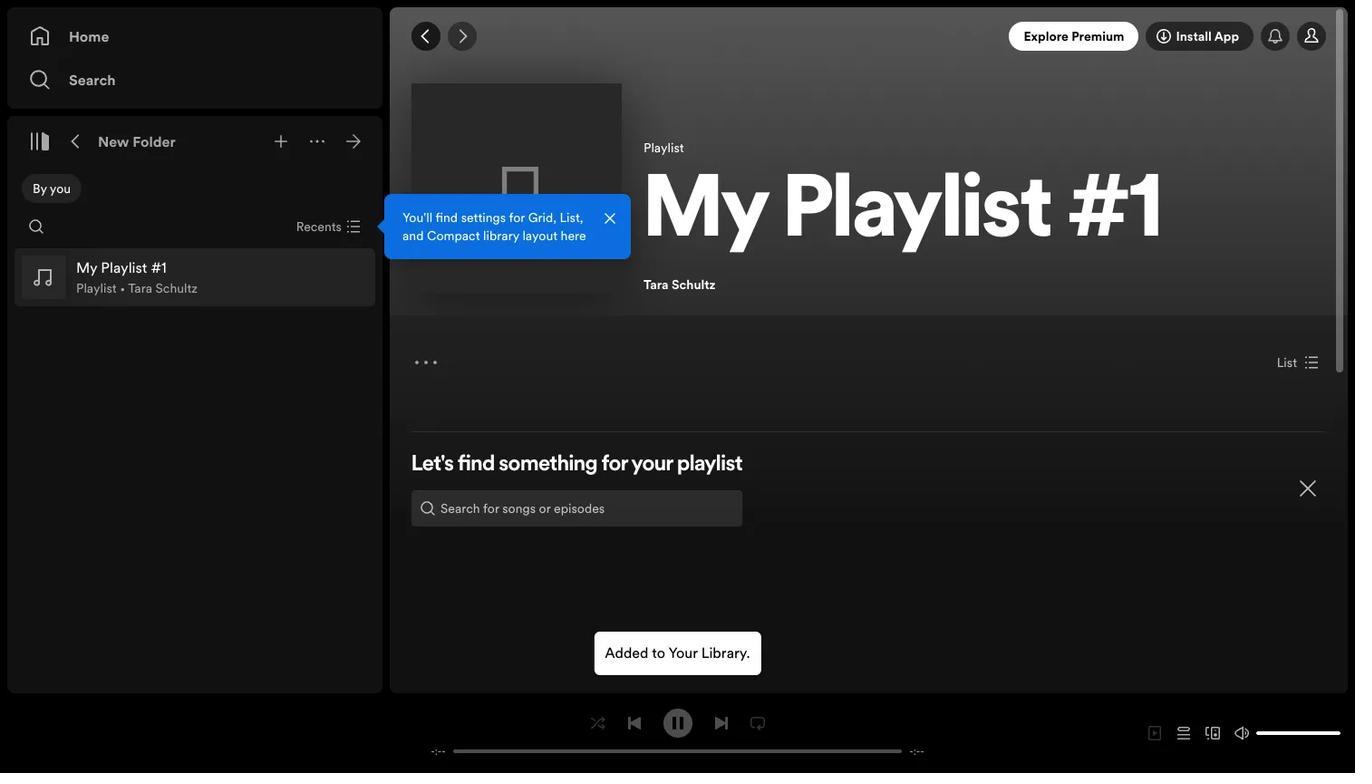 Task type: vqa. For each thing, say whether or not it's contained in the screenshot.
2 within the How I Fell in Love with Improv: Boston GROUP
no



Task type: describe. For each thing, give the bounding box(es) containing it.
list
[[1278, 354, 1298, 372]]

2 - from the left
[[442, 745, 446, 759]]

you'll find settings for grid, list, and compact library layout here
[[403, 209, 587, 245]]

let's
[[412, 454, 454, 476]]

your
[[632, 454, 674, 476]]

enable shuffle image
[[591, 716, 605, 731]]

something
[[499, 454, 598, 476]]

install app
[[1177, 27, 1240, 45]]

added to your library.
[[605, 643, 751, 663]]

tara inside "group"
[[128, 279, 152, 297]]

and
[[403, 227, 424, 245]]

previous image
[[627, 716, 642, 731]]

2 -:-- from the left
[[910, 745, 925, 759]]

4 - from the left
[[921, 745, 925, 759]]

1 horizontal spatial tara
[[644, 276, 669, 294]]

library.
[[702, 643, 751, 663]]

playlist
[[678, 454, 743, 476]]

my playlist #1
[[644, 171, 1164, 258]]

next image
[[714, 716, 729, 731]]

layout
[[523, 227, 558, 245]]

volume high image
[[1235, 726, 1250, 741]]

schultz inside "group"
[[156, 279, 198, 297]]

settings
[[461, 209, 506, 227]]

recents
[[296, 218, 342, 236]]

search
[[69, 70, 116, 90]]

grid,
[[528, 209, 557, 227]]

install app link
[[1147, 22, 1254, 51]]

by you
[[33, 180, 71, 198]]

list,
[[560, 209, 584, 227]]

group inside the main element
[[15, 248, 375, 307]]

premium
[[1072, 27, 1125, 45]]

By you checkbox
[[22, 174, 82, 203]]

added to your library. status
[[594, 632, 762, 676]]

pause image
[[671, 716, 685, 731]]

what's new image
[[1269, 29, 1283, 44]]

playlist inside button
[[783, 171, 1053, 258]]

explore premium button
[[1010, 22, 1139, 51]]

new folder button
[[94, 127, 179, 156]]

List button
[[1270, 348, 1327, 377]]

folder
[[133, 132, 176, 151]]

here
[[561, 227, 587, 245]]

you'll find settings for grid, list, and compact library layout here dialog
[[385, 194, 631, 259]]

compact
[[427, 227, 480, 245]]

top bar and user menu element
[[390, 7, 1349, 65]]

none search field inside the main element
[[22, 212, 51, 241]]

for for grid,
[[509, 209, 525, 227]]

find for you'll
[[436, 209, 458, 227]]

#1
[[1069, 171, 1164, 258]]

playlist • tara schultz
[[76, 279, 198, 297]]

close image
[[1298, 478, 1320, 500]]

1 :- from the left
[[435, 745, 442, 759]]

let's find something for your playlist
[[412, 454, 743, 476]]

my
[[644, 171, 768, 258]]

Disable repeat checkbox
[[743, 709, 772, 738]]



Task type: locate. For each thing, give the bounding box(es) containing it.
0 horizontal spatial tara
[[128, 279, 152, 297]]

find right the you'll
[[436, 209, 458, 227]]

1 vertical spatial for
[[602, 454, 628, 476]]

schultz down my
[[672, 276, 716, 294]]

you
[[50, 180, 71, 198]]

2 :- from the left
[[914, 745, 921, 759]]

1 - from the left
[[431, 745, 435, 759]]

0 vertical spatial playlist
[[644, 139, 684, 157]]

1 horizontal spatial -:--
[[910, 745, 925, 759]]

tara schultz
[[644, 276, 716, 294]]

new folder
[[98, 132, 176, 151]]

group containing playlist
[[15, 248, 375, 307]]

list item
[[15, 248, 375, 307]]

3 - from the left
[[910, 745, 914, 759]]

tara down my
[[644, 276, 669, 294]]

to
[[652, 643, 666, 663]]

Search for songs or episodes field
[[412, 491, 743, 527]]

0 horizontal spatial -:--
[[431, 745, 446, 759]]

Recents, List view field
[[282, 212, 372, 241]]

by
[[33, 180, 47, 198]]

group
[[15, 248, 375, 307]]

2 horizontal spatial playlist
[[783, 171, 1053, 258]]

0 horizontal spatial for
[[509, 209, 525, 227]]

my playlist #1 button
[[644, 164, 1327, 268]]

find
[[436, 209, 458, 227], [458, 454, 495, 476]]

playlist inside the main element
[[76, 279, 117, 297]]

for left your
[[602, 454, 628, 476]]

for inside you'll find settings for grid, list, and compact library layout here
[[509, 209, 525, 227]]

0 horizontal spatial playlist
[[76, 279, 117, 297]]

2 vertical spatial playlist
[[76, 279, 117, 297]]

None search field
[[22, 212, 51, 241]]

tara schultz link
[[644, 276, 716, 294]]

list item containing playlist
[[15, 248, 375, 307]]

added
[[605, 643, 649, 663]]

0 horizontal spatial schultz
[[156, 279, 198, 297]]

playlist
[[644, 139, 684, 157], [783, 171, 1053, 258], [76, 279, 117, 297]]

tara right •
[[128, 279, 152, 297]]

connect to a device image
[[1206, 726, 1221, 741]]

search link
[[29, 62, 361, 98]]

home link
[[29, 18, 361, 54]]

list item inside the main element
[[15, 248, 375, 307]]

0 vertical spatial for
[[509, 209, 525, 227]]

1 horizontal spatial playlist
[[644, 139, 684, 157]]

•
[[120, 279, 125, 297]]

explore premium
[[1024, 27, 1125, 45]]

you'll
[[403, 209, 433, 227]]

explore
[[1024, 27, 1069, 45]]

0 vertical spatial find
[[436, 209, 458, 227]]

schultz
[[672, 276, 716, 294], [156, 279, 198, 297]]

for
[[509, 209, 525, 227], [602, 454, 628, 476]]

1 horizontal spatial for
[[602, 454, 628, 476]]

0 horizontal spatial :-
[[435, 745, 442, 759]]

main element
[[7, 7, 631, 694]]

new
[[98, 132, 129, 151]]

go back image
[[419, 29, 434, 44]]

for for your
[[602, 454, 628, 476]]

disable repeat image
[[750, 716, 765, 731]]

your
[[669, 643, 698, 663]]

1 horizontal spatial schultz
[[672, 276, 716, 294]]

search in your library image
[[29, 219, 44, 234]]

playlist for playlist • tara schultz
[[76, 279, 117, 297]]

1 vertical spatial playlist
[[783, 171, 1053, 258]]

tara
[[644, 276, 669, 294], [128, 279, 152, 297]]

find right let's
[[458, 454, 495, 476]]

go forward image
[[455, 29, 470, 44]]

for left grid,
[[509, 209, 525, 227]]

install
[[1177, 27, 1212, 45]]

playlist for playlist
[[644, 139, 684, 157]]

:-
[[435, 745, 442, 759], [914, 745, 921, 759]]

1 vertical spatial find
[[458, 454, 495, 476]]

player controls element
[[410, 709, 946, 759]]

library
[[483, 227, 520, 245]]

app
[[1215, 27, 1240, 45]]

home
[[69, 26, 109, 46]]

1 -:-- from the left
[[431, 745, 446, 759]]

find inside you'll find settings for grid, list, and compact library layout here
[[436, 209, 458, 227]]

-
[[431, 745, 435, 759], [442, 745, 446, 759], [910, 745, 914, 759], [921, 745, 925, 759]]

None search field
[[412, 491, 743, 527]]

schultz right •
[[156, 279, 198, 297]]

-:--
[[431, 745, 446, 759], [910, 745, 925, 759]]

find for let's
[[458, 454, 495, 476]]

1 horizontal spatial :-
[[914, 745, 921, 759]]



